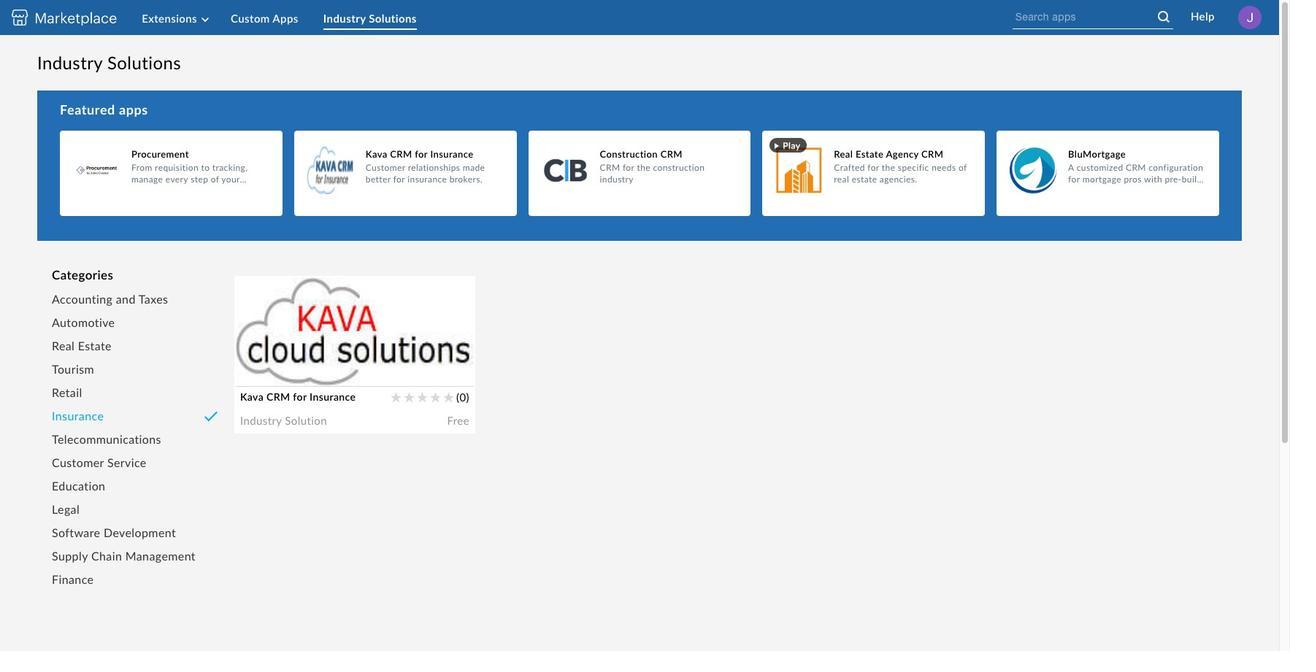 Task type: locate. For each thing, give the bounding box(es) containing it.
crafted
[[834, 162, 866, 173]]

industry inside blumortgage a customized crm configuration for mortgage pros with pre-built templates and industry integrations
[[1129, 186, 1163, 197]]

brokers. inside 'customer relationships made better for insurance brokers. free'
[[298, 374, 339, 387]]

for inside 'customer relationships made better for insurance brokers. free'
[[431, 356, 445, 370]]

1 vertical spatial (0)
[[457, 391, 470, 404]]

estate
[[856, 148, 884, 160], [78, 339, 112, 353]]

0 horizontal spatial the
[[637, 162, 651, 173]]

0 horizontal spatial relationships
[[298, 356, 363, 370]]

1 horizontal spatial better
[[397, 356, 428, 370]]

construction
[[653, 162, 705, 173]]

tourism
[[52, 362, 94, 376]]

real for real estate agency crm crafted for the specific needs of real estate agencies.
[[834, 148, 854, 160]]

0 vertical spatial ★ ★ ★ ★ ★ (0)
[[246, 334, 325, 347]]

1 horizontal spatial and
[[1112, 186, 1127, 197]]

1 vertical spatial kava
[[246, 290, 279, 308]]

kava
[[366, 148, 388, 160], [246, 290, 279, 308], [240, 391, 264, 403]]

a
[[1069, 162, 1075, 173]]

1 vertical spatial and
[[116, 292, 136, 306]]

1 horizontal spatial the
[[882, 162, 896, 173]]

apps
[[119, 102, 148, 118]]

0 vertical spatial made
[[463, 162, 485, 173]]

1 horizontal spatial real
[[834, 148, 854, 160]]

1 vertical spatial industry
[[1129, 186, 1163, 197]]

1 vertical spatial insurance
[[246, 374, 295, 387]]

0 horizontal spatial industry
[[600, 174, 634, 185]]

Search apps search field
[[1013, 6, 1156, 28]]

(0)
[[312, 334, 325, 347], [457, 391, 470, 404]]

solution
[[291, 312, 334, 325], [285, 414, 327, 427]]

better
[[366, 174, 391, 185], [397, 356, 428, 370]]

customer inside 'customer relationships made better for insurance brokers. free'
[[246, 356, 295, 370]]

real up crafted
[[834, 148, 854, 160]]

0 horizontal spatial solutions
[[107, 52, 181, 73]]

accounting
[[52, 292, 113, 306]]

1 horizontal spatial ★ ★ ★ ★ ★ (0)
[[391, 391, 470, 404]]

and
[[1112, 186, 1127, 197], [116, 292, 136, 306]]

industry solutions
[[324, 12, 417, 25], [37, 52, 181, 73]]

the up agencies.
[[882, 162, 896, 173]]

made
[[463, 162, 485, 173], [366, 356, 394, 370]]

for inside real estate agency crm crafted for the specific needs of real estate agencies.
[[868, 162, 880, 173]]

for
[[415, 148, 428, 160], [623, 162, 635, 173], [868, 162, 880, 173], [394, 174, 405, 185], [1069, 174, 1081, 185], [320, 290, 339, 308], [431, 356, 445, 370], [293, 391, 307, 403]]

construction crm crm for the construction industry
[[600, 148, 705, 185]]

insurance
[[408, 174, 447, 185], [246, 374, 295, 387]]

customer
[[366, 162, 406, 173], [246, 356, 295, 370], [52, 456, 104, 470]]

1 vertical spatial relationships
[[298, 356, 363, 370]]

0 vertical spatial real
[[834, 148, 854, 160]]

0 vertical spatial customer
[[366, 162, 406, 173]]

0 vertical spatial insurance
[[408, 174, 447, 185]]

1 horizontal spatial made
[[463, 162, 485, 173]]

for inside construction crm crm for the construction industry
[[623, 162, 635, 173]]

1 vertical spatial real
[[52, 339, 75, 353]]

0 horizontal spatial better
[[366, 174, 391, 185]]

★ ★ ★ ★ ★ (0)
[[246, 334, 325, 347], [391, 391, 470, 404]]

kava crm for insurance industry solution
[[246, 290, 408, 325]]

featured apps
[[60, 102, 148, 118]]

0 vertical spatial solution
[[291, 312, 334, 325]]

industry inside construction crm crm for the construction industry
[[600, 174, 634, 185]]

and down pros
[[1112, 186, 1127, 197]]

the
[[637, 162, 651, 173], [882, 162, 896, 173]]

1 horizontal spatial insurance
[[408, 174, 447, 185]]

0 vertical spatial and
[[1112, 186, 1127, 197]]

the inside real estate agency crm crafted for the specific needs of real estate agencies.
[[882, 162, 896, 173]]

kava inside kava crm for insurance customer relationships made better for insurance brokers.
[[366, 148, 388, 160]]

0 horizontal spatial real
[[52, 339, 75, 353]]

estate up crafted
[[856, 148, 884, 160]]

2 horizontal spatial customer
[[366, 162, 406, 173]]

categories
[[52, 267, 113, 283]]

insurance inside kava crm for insurance industry solution
[[343, 290, 408, 308]]

free
[[441, 413, 464, 426], [447, 414, 470, 427]]

real estate link
[[52, 335, 205, 358]]

relationships inside 'customer relationships made better for insurance brokers. free'
[[298, 356, 363, 370]]

software
[[52, 526, 100, 540]]

1 vertical spatial solution
[[285, 414, 327, 427]]

0 vertical spatial better
[[366, 174, 391, 185]]

real up tourism
[[52, 339, 75, 353]]

0 vertical spatial kava
[[366, 148, 388, 160]]

configuration
[[1149, 162, 1204, 173]]

1 vertical spatial made
[[366, 356, 394, 370]]

real
[[834, 148, 854, 160], [52, 339, 75, 353]]

education link
[[52, 475, 205, 498]]

0 vertical spatial solutions
[[369, 12, 417, 25]]

0 horizontal spatial insurance
[[246, 374, 295, 387]]

kava inside kava crm for insurance industry solution
[[246, 290, 279, 308]]

brokers.
[[450, 174, 483, 185], [298, 374, 339, 387]]

insurance
[[431, 148, 474, 160], [343, 290, 408, 308], [310, 391, 356, 403], [52, 409, 104, 423]]

and up automotive link
[[116, 292, 136, 306]]

automotive
[[52, 316, 115, 329]]

extensions
[[142, 12, 197, 25]]

2 vertical spatial kava
[[240, 391, 264, 403]]

and inside blumortgage a customized crm configuration for mortgage pros with pre-built templates and industry integrations
[[1112, 186, 1127, 197]]

kava for kava crm for insurance industry solution
[[246, 290, 279, 308]]

supply chain management
[[52, 549, 196, 563]]

0 horizontal spatial (0)
[[312, 334, 325, 347]]

crm inside real estate agency crm crafted for the specific needs of real estate agencies.
[[922, 148, 944, 160]]

telecommunications
[[52, 432, 161, 446]]

1 the from the left
[[637, 162, 651, 173]]

estate down automotive
[[78, 339, 112, 353]]

solutions
[[369, 12, 417, 25], [107, 52, 181, 73]]

custom apps
[[231, 12, 299, 25]]

real inside real estate agency crm crafted for the specific needs of real estate agencies.
[[834, 148, 854, 160]]

taxes
[[139, 292, 168, 306]]

0 vertical spatial industry
[[600, 174, 634, 185]]

kava crm for insurance
[[240, 391, 356, 403]]

estate inside real estate agency crm crafted for the specific needs of real estate agencies.
[[856, 148, 884, 160]]

1 horizontal spatial customer
[[246, 356, 295, 370]]

real estate agency crm crafted for the specific needs of real estate agencies.
[[834, 148, 968, 185]]

supply chain management link
[[52, 545, 205, 568]]

help link
[[1188, 6, 1219, 26]]

★
[[246, 334, 257, 347], [259, 334, 271, 347], [272, 334, 284, 347], [286, 334, 297, 347], [299, 334, 310, 347], [391, 391, 402, 404], [404, 391, 415, 404], [417, 391, 428, 404], [430, 391, 442, 404], [443, 391, 455, 404]]

1 horizontal spatial brokers.
[[450, 174, 483, 185]]

chain
[[91, 549, 122, 563]]

crm inside blumortgage a customized crm configuration for mortgage pros with pre-built templates and industry integrations
[[1126, 162, 1147, 173]]

0 horizontal spatial industry solutions
[[37, 52, 181, 73]]

crm
[[390, 148, 412, 160], [661, 148, 683, 160], [922, 148, 944, 160], [600, 162, 621, 173], [1126, 162, 1147, 173], [283, 290, 316, 308], [267, 391, 290, 403]]

0 vertical spatial brokers.
[[450, 174, 483, 185]]

industry
[[600, 174, 634, 185], [1129, 186, 1163, 197]]

insurance inside kava crm for insurance customer relationships made better for insurance brokers.
[[431, 148, 474, 160]]

accounting and taxes
[[52, 292, 168, 306]]

2 vertical spatial customer
[[52, 456, 104, 470]]

0 vertical spatial (0)
[[312, 334, 325, 347]]

customer service
[[52, 456, 147, 470]]

0 horizontal spatial estate
[[78, 339, 112, 353]]

the down construction
[[637, 162, 651, 173]]

1 vertical spatial better
[[397, 356, 428, 370]]

supply
[[52, 549, 88, 563]]

with
[[1145, 174, 1163, 185]]

1 vertical spatial estate
[[78, 339, 112, 353]]

1 horizontal spatial industry
[[1129, 186, 1163, 197]]

industry
[[324, 12, 366, 25], [37, 52, 103, 73], [246, 312, 288, 325], [240, 414, 282, 427]]

★ link
[[246, 332, 257, 347], [259, 332, 271, 347], [272, 332, 284, 347], [286, 332, 297, 347], [299, 332, 310, 347], [391, 386, 402, 404], [404, 386, 415, 404], [417, 386, 428, 404], [430, 386, 442, 404], [443, 386, 455, 404]]

industry down construction
[[600, 174, 634, 185]]

specific
[[898, 162, 930, 173]]

0 horizontal spatial brokers.
[[298, 374, 339, 387]]

real estate
[[52, 339, 112, 353]]

1 horizontal spatial solutions
[[369, 12, 417, 25]]

2 the from the left
[[882, 162, 896, 173]]

0 horizontal spatial made
[[366, 356, 394, 370]]

the inside construction crm crm for the construction industry
[[637, 162, 651, 173]]

0 vertical spatial relationships
[[408, 162, 461, 173]]

1 horizontal spatial relationships
[[408, 162, 461, 173]]

1 horizontal spatial estate
[[856, 148, 884, 160]]

0 horizontal spatial customer
[[52, 456, 104, 470]]

service
[[107, 456, 147, 470]]

0 vertical spatial industry solutions
[[324, 12, 417, 25]]

1 vertical spatial customer
[[246, 356, 295, 370]]

industry down with
[[1129, 186, 1163, 197]]

1 horizontal spatial industry solutions
[[324, 12, 417, 25]]

made inside kava crm for insurance customer relationships made better for insurance brokers.
[[463, 162, 485, 173]]

0 vertical spatial estate
[[856, 148, 884, 160]]

1 vertical spatial solutions
[[107, 52, 181, 73]]

1 vertical spatial brokers.
[[298, 374, 339, 387]]

education
[[52, 479, 106, 493]]

better inside kava crm for insurance customer relationships made better for insurance brokers.
[[366, 174, 391, 185]]

relationships
[[408, 162, 461, 173], [298, 356, 363, 370]]

free inside 'customer relationships made better for insurance brokers. free'
[[441, 413, 464, 426]]



Task type: describe. For each thing, give the bounding box(es) containing it.
crm inside kava crm for insurance industry solution
[[283, 290, 316, 308]]

customized
[[1077, 162, 1124, 173]]

retail
[[52, 386, 82, 400]]

better inside 'customer relationships made better for insurance brokers. free'
[[397, 356, 428, 370]]

built
[[1182, 174, 1201, 185]]

made inside 'customer relationships made better for insurance brokers. free'
[[366, 356, 394, 370]]

construction
[[600, 148, 658, 160]]

industry inside kava crm for insurance industry solution
[[246, 312, 288, 325]]

apps
[[273, 12, 299, 25]]

customer inside kava crm for insurance customer relationships made better for insurance brokers.
[[366, 162, 406, 173]]

needs
[[932, 162, 957, 173]]

0 horizontal spatial ★ ★ ★ ★ ★ (0)
[[246, 334, 325, 347]]

custom apps link
[[231, 9, 320, 29]]

industry solution
[[240, 414, 327, 427]]

templates
[[1069, 186, 1109, 197]]

estate for real estate agency crm crafted for the specific needs of real estate agencies.
[[856, 148, 884, 160]]

blumortgage
[[1069, 148, 1127, 160]]

finance link
[[52, 568, 205, 592]]

insurance link
[[52, 405, 205, 428]]

telecommunications link
[[52, 428, 205, 451]]

integrations
[[1069, 197, 1118, 208]]

software development
[[52, 526, 176, 540]]

customer service link
[[52, 451, 205, 475]]

of
[[959, 162, 968, 173]]

1 vertical spatial ★ ★ ★ ★ ★ (0)
[[391, 391, 470, 404]]

solution inside kava crm for insurance industry solution
[[291, 312, 334, 325]]

mortgage
[[1083, 174, 1122, 185]]

1 horizontal spatial (0)
[[457, 391, 470, 404]]

help
[[1191, 9, 1215, 23]]

legal link
[[52, 498, 205, 522]]

retail link
[[52, 381, 205, 405]]

automotive link
[[52, 311, 205, 335]]

for inside blumortgage a customized crm configuration for mortgage pros with pre-built templates and industry integrations
[[1069, 174, 1081, 185]]

extensions link
[[142, 12, 209, 26]]

customer relationships made better for insurance brokers. free
[[246, 356, 464, 426]]

legal
[[52, 503, 80, 516]]

crm inside kava crm for insurance customer relationships made better for insurance brokers.
[[390, 148, 412, 160]]

insurance for kava crm for insurance customer relationships made better for insurance brokers.
[[431, 148, 474, 160]]

insurance for kava crm for insurance
[[310, 391, 356, 403]]

management
[[125, 549, 196, 563]]

customer for relationships
[[246, 356, 295, 370]]

brokers. inside kava crm for insurance customer relationships made better for insurance brokers.
[[450, 174, 483, 185]]

procurement
[[131, 148, 189, 160]]

real for real estate
[[52, 339, 75, 353]]

insurance for kava crm for insurance industry solution
[[343, 290, 408, 308]]

customer for service
[[52, 456, 104, 470]]

pre-
[[1166, 174, 1183, 185]]

solutions inside industry solutions link
[[369, 12, 417, 25]]

play
[[783, 140, 801, 151]]

pros
[[1125, 174, 1142, 185]]

kava crm for insurance customer relationships made better for insurance brokers.
[[366, 148, 485, 185]]

estate for real estate
[[78, 339, 112, 353]]

real
[[834, 174, 850, 185]]

development
[[104, 526, 176, 540]]

custom
[[231, 12, 270, 25]]

featured
[[60, 102, 115, 118]]

agencies.
[[880, 174, 918, 185]]

for inside kava crm for insurance industry solution
[[320, 290, 339, 308]]

insurance inside kava crm for insurance customer relationships made better for insurance brokers.
[[408, 174, 447, 185]]

kava for kava crm for insurance customer relationships made better for insurance brokers.
[[366, 148, 388, 160]]

blumortgage a customized crm configuration for mortgage pros with pre-built templates and industry integrations
[[1069, 148, 1204, 208]]

insurance inside 'customer relationships made better for insurance brokers. free'
[[246, 374, 295, 387]]

white image
[[1156, 9, 1174, 27]]

agency
[[886, 148, 919, 160]]

industry solutions link
[[324, 9, 439, 29]]

finance
[[52, 573, 94, 587]]

software development link
[[52, 522, 205, 545]]

accounting and taxes link
[[52, 288, 205, 311]]

relationships inside kava crm for insurance customer relationships made better for insurance brokers.
[[408, 162, 461, 173]]

1 vertical spatial industry solutions
[[37, 52, 181, 73]]

tourism link
[[52, 358, 205, 381]]

0 horizontal spatial and
[[116, 292, 136, 306]]

kava for kava crm for insurance
[[240, 391, 264, 403]]

estate
[[852, 174, 878, 185]]



Task type: vqa. For each thing, say whether or not it's contained in the screenshot.
Solution inside the Kava CRM for Insurance Industry Solution
yes



